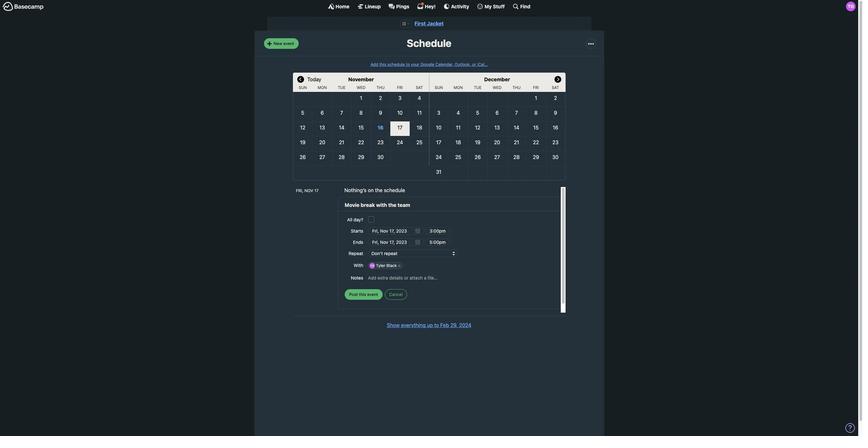 Task type: locate. For each thing, give the bounding box(es) containing it.
mon for november
[[318, 85, 327, 90]]

1 horizontal spatial to
[[434, 323, 439, 328]]

2 fri from the left
[[533, 85, 539, 90]]

0 vertical spatial to
[[406, 62, 410, 67]]

schedule
[[407, 37, 451, 49]]

1 thu from the left
[[376, 85, 385, 90]]

event
[[283, 41, 294, 46], [367, 292, 378, 297]]

pick a time… field for starts
[[425, 227, 450, 235]]

0 vertical spatial this
[[379, 62, 386, 67]]

0 vertical spatial pick a time… field
[[425, 227, 450, 235]]

lineup link
[[357, 3, 381, 10]]

1 pick a time… field from the top
[[425, 227, 450, 235]]

fri, nov 17
[[296, 188, 319, 193]]

event right post
[[367, 292, 378, 297]]

to right up
[[434, 323, 439, 328]]

fri
[[397, 85, 403, 90], [533, 85, 539, 90]]

1 horizontal spatial event
[[367, 292, 378, 297]]

show        everything      up to        feb 29, 2024
[[387, 323, 471, 328]]

schedule
[[387, 62, 405, 67], [384, 187, 405, 193]]

2 sat from the left
[[552, 85, 559, 90]]

1 wed from the left
[[357, 85, 366, 90]]

cancel
[[389, 292, 403, 297]]

1 sat from the left
[[416, 85, 423, 90]]

Notes text field
[[368, 272, 554, 284]]

choose date… field for ends
[[368, 239, 424, 246]]

new event link
[[264, 38, 299, 49]]

this right post
[[359, 292, 366, 297]]

sun down calendar,
[[435, 85, 443, 90]]

pick a time… field for ends
[[425, 239, 450, 246]]

black
[[386, 263, 397, 268]]

schedule left your at the top of page
[[387, 62, 405, 67]]

this inside "post this event" button
[[359, 292, 366, 297]]

home link
[[328, 3, 349, 10]]

post this event
[[349, 292, 378, 297]]

fri for december
[[533, 85, 539, 90]]

2 sun from the left
[[435, 85, 443, 90]]

thu
[[376, 85, 385, 90], [512, 85, 521, 90]]

1 horizontal spatial wed
[[493, 85, 502, 90]]

1 sun from the left
[[299, 85, 307, 90]]

mon down today
[[318, 85, 327, 90]]

nothing's
[[344, 187, 367, 193]]

tyler black ×
[[376, 263, 401, 268]]

this right add
[[379, 62, 386, 67]]

fri for november
[[397, 85, 403, 90]]

to for schedule
[[406, 62, 410, 67]]

0 vertical spatial schedule
[[387, 62, 405, 67]]

wed down november
[[357, 85, 366, 90]]

2 thu from the left
[[512, 85, 521, 90]]

hey!
[[425, 3, 436, 9]]

sun for november
[[299, 85, 307, 90]]

switch accounts image
[[3, 2, 44, 12]]

this
[[379, 62, 386, 67], [359, 292, 366, 297]]

1 horizontal spatial tue
[[474, 85, 481, 90]]

tue
[[338, 85, 345, 90], [474, 85, 481, 90]]

1 vertical spatial choose date… field
[[368, 239, 424, 246]]

notes
[[351, 275, 363, 281]]

wed for november
[[357, 85, 366, 90]]

sun
[[299, 85, 307, 90], [435, 85, 443, 90]]

ical…
[[477, 62, 488, 67]]

to
[[406, 62, 410, 67], [434, 323, 439, 328]]

first jacket
[[415, 21, 444, 26]]

to inside button
[[434, 323, 439, 328]]

tyler black image
[[846, 2, 856, 11]]

0 horizontal spatial sun
[[299, 85, 307, 90]]

1 horizontal spatial thu
[[512, 85, 521, 90]]

to for up
[[434, 323, 439, 328]]

0 horizontal spatial thu
[[376, 85, 385, 90]]

event right "new"
[[283, 41, 294, 46]]

all
[[347, 217, 352, 223]]

this for add
[[379, 62, 386, 67]]

2 pick a time… field from the top
[[425, 239, 450, 246]]

1 vertical spatial to
[[434, 323, 439, 328]]

2 mon from the left
[[454, 85, 463, 90]]

1 choose date… field from the top
[[368, 227, 424, 235]]

×
[[398, 263, 401, 268]]

mon for december
[[454, 85, 463, 90]]

0 horizontal spatial tue
[[338, 85, 345, 90]]

find button
[[513, 3, 530, 10]]

Choose date… field
[[368, 227, 424, 235], [368, 239, 424, 246]]

0 horizontal spatial event
[[283, 41, 294, 46]]

new
[[274, 41, 282, 46]]

0 horizontal spatial to
[[406, 62, 410, 67]]

2 tue from the left
[[474, 85, 481, 90]]

1 horizontal spatial sat
[[552, 85, 559, 90]]

today
[[307, 77, 321, 82]]

lineup
[[365, 3, 381, 9]]

1 horizontal spatial sun
[[435, 85, 443, 90]]

pings
[[396, 3, 409, 9]]

Pick a time… field
[[425, 227, 450, 235], [425, 239, 450, 246]]

0 horizontal spatial sat
[[416, 85, 423, 90]]

1 vertical spatial pick a time… field
[[425, 239, 450, 246]]

day?
[[354, 217, 363, 223]]

add
[[371, 62, 378, 67]]

mon down outlook,
[[454, 85, 463, 90]]

1 horizontal spatial mon
[[454, 85, 463, 90]]

tyler
[[376, 263, 385, 268]]

0 vertical spatial choose date… field
[[368, 227, 424, 235]]

1 horizontal spatial fri
[[533, 85, 539, 90]]

0 horizontal spatial wed
[[357, 85, 366, 90]]

nothing's on the schedule
[[344, 187, 405, 193]]

1 mon from the left
[[318, 85, 327, 90]]

With text field
[[403, 262, 554, 270]]

0 horizontal spatial mon
[[318, 85, 327, 90]]

everything
[[401, 323, 426, 328]]

0 vertical spatial event
[[283, 41, 294, 46]]

sat
[[416, 85, 423, 90], [552, 85, 559, 90]]

google
[[421, 62, 434, 67]]

1 horizontal spatial this
[[379, 62, 386, 67]]

nov
[[304, 188, 313, 193]]

0 horizontal spatial this
[[359, 292, 366, 297]]

find
[[520, 3, 530, 9]]

1 tue from the left
[[338, 85, 345, 90]]

0 horizontal spatial fri
[[397, 85, 403, 90]]

2 wed from the left
[[493, 85, 502, 90]]

sun left today link
[[299, 85, 307, 90]]

wed
[[357, 85, 366, 90], [493, 85, 502, 90]]

my
[[485, 3, 492, 9]]

mon
[[318, 85, 327, 90], [454, 85, 463, 90]]

1 vertical spatial event
[[367, 292, 378, 297]]

1 fri from the left
[[397, 85, 403, 90]]

1 vertical spatial this
[[359, 292, 366, 297]]

2 choose date… field from the top
[[368, 239, 424, 246]]

tue right today link
[[338, 85, 345, 90]]

home
[[336, 3, 349, 9]]

tue down or
[[474, 85, 481, 90]]

to left your at the top of page
[[406, 62, 410, 67]]

wed down december
[[493, 85, 502, 90]]

1 vertical spatial schedule
[[384, 187, 405, 193]]

jacket
[[427, 21, 444, 26]]

schedule right the
[[384, 187, 405, 193]]

29,
[[450, 323, 458, 328]]



Task type: describe. For each thing, give the bounding box(es) containing it.
tue for november
[[338, 85, 345, 90]]

calendar,
[[435, 62, 454, 67]]

activity
[[451, 3, 469, 9]]

ends
[[353, 240, 363, 245]]

december
[[484, 77, 510, 82]]

thu for december
[[512, 85, 521, 90]]

thu for november
[[376, 85, 385, 90]]

choose date… field for starts
[[368, 227, 424, 235]]

post this event button
[[345, 289, 383, 300]]

the
[[375, 187, 383, 193]]

post
[[349, 292, 358, 297]]

your
[[411, 62, 419, 67]]

repeat
[[349, 251, 363, 256]]

Type the name of the event… text field
[[345, 201, 554, 209]]

stuff
[[493, 3, 505, 9]]

activity link
[[443, 3, 469, 10]]

sat for december
[[552, 85, 559, 90]]

add this schedule to your google calendar, outlook, or ical…
[[371, 62, 488, 67]]

2024
[[459, 323, 471, 328]]

all day?
[[347, 217, 363, 223]]

event inside button
[[367, 292, 378, 297]]

with
[[354, 263, 363, 268]]

my stuff button
[[477, 3, 505, 10]]

new event
[[274, 41, 294, 46]]

fri,
[[296, 188, 303, 193]]

hey! button
[[417, 2, 436, 10]]

this for post
[[359, 292, 366, 297]]

sat for november
[[416, 85, 423, 90]]

starts
[[351, 228, 363, 234]]

first
[[415, 21, 426, 26]]

up
[[427, 323, 433, 328]]

main element
[[0, 0, 858, 13]]

add this schedule to your google calendar, outlook, or ical… link
[[371, 62, 488, 67]]

tue for december
[[474, 85, 481, 90]]

× link
[[396, 263, 402, 269]]

today link
[[307, 73, 321, 86]]

my stuff
[[485, 3, 505, 9]]

cancel button
[[385, 289, 407, 300]]

feb
[[440, 323, 449, 328]]

wed for december
[[493, 85, 502, 90]]

show
[[387, 323, 400, 328]]

first jacket link
[[415, 21, 444, 26]]

or
[[472, 62, 476, 67]]

on
[[368, 187, 374, 193]]

november
[[348, 77, 374, 82]]

sun for december
[[435, 85, 443, 90]]

pings button
[[388, 3, 409, 10]]

17
[[314, 188, 319, 193]]

show        everything      up to        feb 29, 2024 button
[[387, 322, 471, 329]]

event inside "link"
[[283, 41, 294, 46]]

outlook,
[[455, 62, 471, 67]]



Task type: vqa. For each thing, say whether or not it's contained in the screenshot.
explore! at the right top
no



